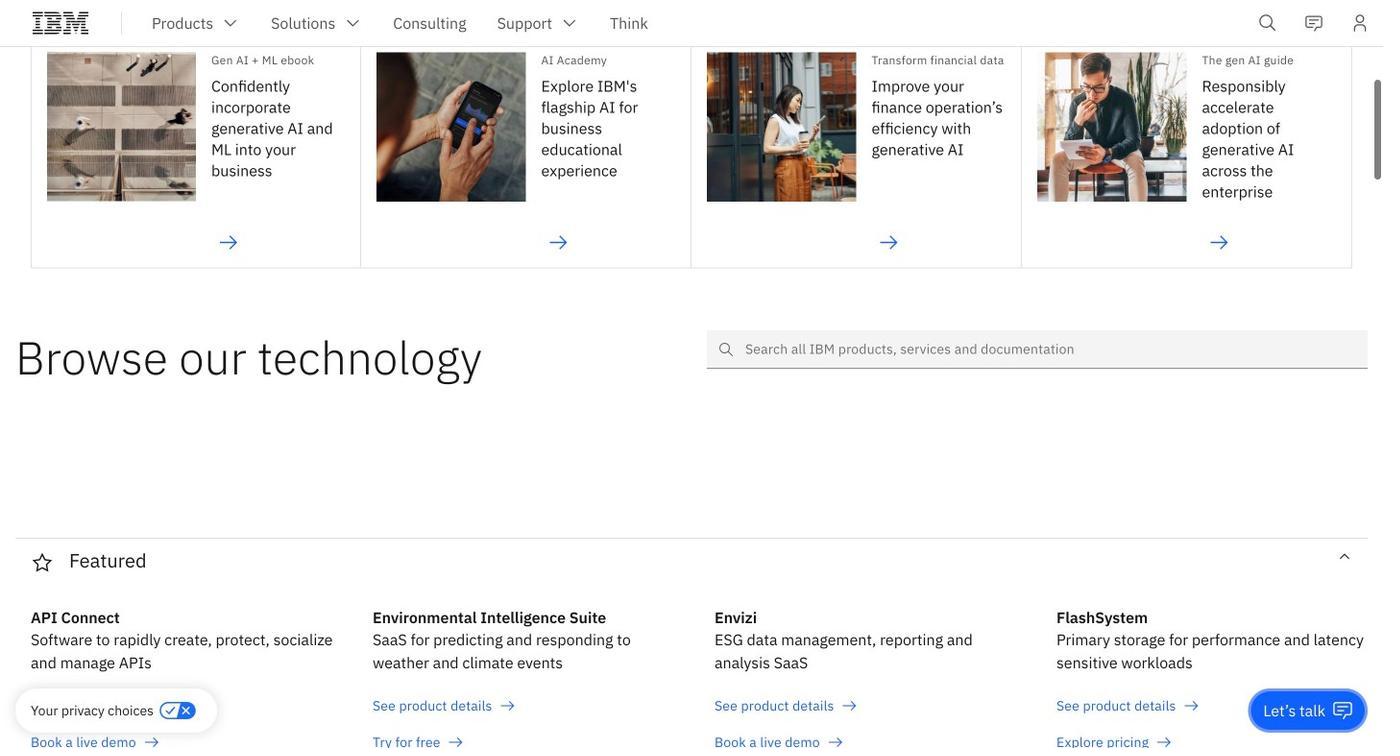 Task type: describe. For each thing, give the bounding box(es) containing it.
your privacy choices element
[[31, 700, 154, 721]]



Task type: locate. For each thing, give the bounding box(es) containing it.
let's talk element
[[1263, 700, 1325, 721]]



